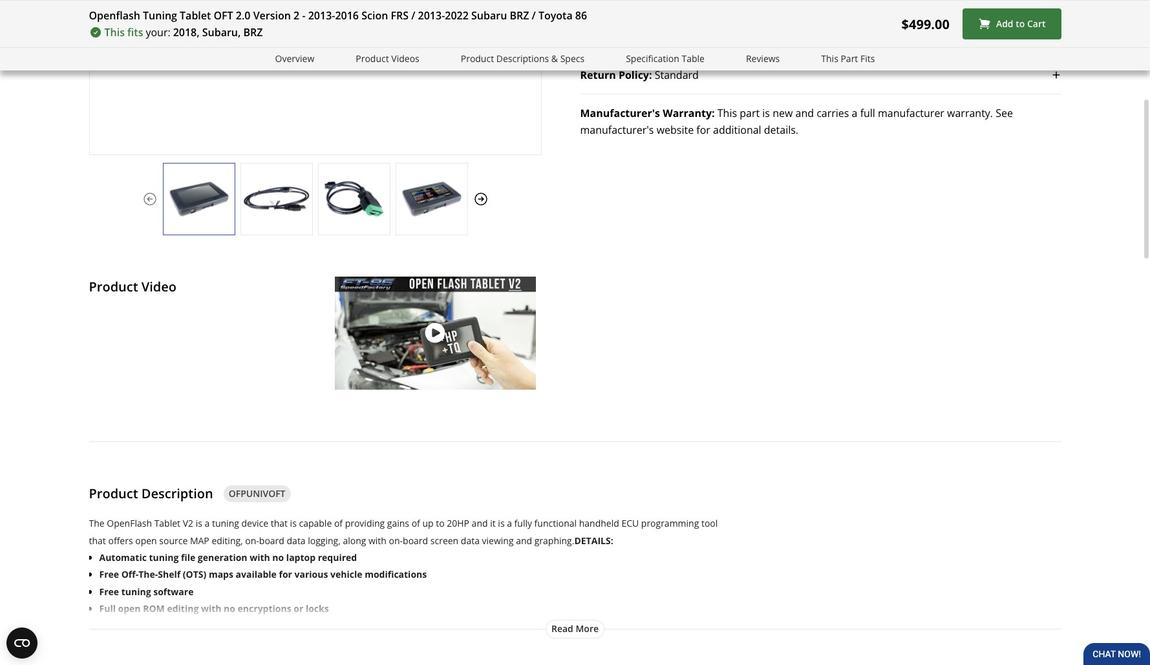 Task type: locate. For each thing, give the bounding box(es) containing it.
of left up
[[412, 518, 420, 530]]

1 on- from the left
[[245, 535, 259, 547]]

this part fits
[[821, 52, 875, 65]]

carries
[[817, 106, 849, 120]]

generation
[[198, 552, 247, 564]]

tuning up shelf
[[149, 552, 179, 564]]

no left laptop at bottom left
[[272, 552, 284, 564]]

and left it
[[472, 518, 488, 530]]

board down up
[[403, 535, 428, 547]]

0 horizontal spatial on-
[[245, 535, 259, 547]]

no left encryptions on the bottom left of page
[[224, 603, 235, 615]]

2 / from the left
[[532, 8, 536, 23]]

1 horizontal spatial no
[[272, 552, 284, 564]]

to inside the openflash tablet v2 is a tuning device that is capable of providing gains of up to 20hp and it is a fully functional handheld ecu programming tool that offers open source map editing, on-board data logging, along with on-board screen data viewing and graphing.
[[436, 518, 445, 530]]

add
[[996, 18, 1014, 30]]

file
[[181, 552, 195, 564]]

free left off-
[[99, 569, 119, 581]]

specification table link
[[626, 52, 705, 66]]

0 horizontal spatial board
[[259, 535, 284, 547]]

board down device
[[259, 535, 284, 547]]

0 horizontal spatial of
[[334, 518, 343, 530]]

0 vertical spatial tablet
[[180, 8, 211, 23]]

0 vertical spatial that
[[271, 518, 288, 530]]

and down the fully
[[516, 535, 532, 547]]

free
[[99, 569, 119, 581], [99, 586, 119, 598]]

this
[[104, 25, 125, 39], [821, 52, 839, 65], [718, 106, 737, 120]]

with up available at the left of the page
[[250, 552, 270, 564]]

product videos link
[[356, 52, 420, 66]]

0 vertical spatial with
[[369, 535, 387, 547]]

/
[[411, 8, 415, 23], [532, 8, 536, 23]]

encryptions
[[238, 603, 291, 615]]

it
[[490, 518, 496, 530]]

to
[[1016, 18, 1025, 30], [436, 518, 445, 530]]

this for part
[[821, 52, 839, 65]]

0 vertical spatial brz
[[510, 8, 529, 23]]

1 vertical spatial brz
[[243, 25, 263, 39]]

return policy: standard
[[580, 68, 699, 82]]

2016
[[335, 8, 359, 23]]

product for product videos
[[356, 52, 389, 65]]

tuning
[[212, 518, 239, 530], [149, 552, 179, 564], [121, 586, 151, 598]]

is
[[763, 106, 770, 120], [196, 518, 202, 530], [290, 518, 297, 530], [498, 518, 505, 530]]

of up logging, at the left bottom of page
[[334, 518, 343, 530]]

1 horizontal spatial to
[[1016, 18, 1025, 30]]

0 horizontal spatial for
[[279, 569, 292, 581]]

see
[[996, 106, 1013, 120]]

for down laptop at bottom left
[[279, 569, 292, 581]]

product description
[[89, 485, 213, 502]]

a
[[852, 106, 858, 120], [205, 518, 210, 530], [507, 518, 512, 530]]

2.0
[[236, 8, 251, 23]]

version
[[253, 8, 291, 23]]

1 vertical spatial and
[[472, 518, 488, 530]]

on- down 'gains'
[[389, 535, 403, 547]]

that down "the"
[[89, 535, 106, 547]]

fits
[[127, 25, 143, 39]]

programming
[[641, 518, 699, 530]]

brz right subaru
[[510, 8, 529, 23]]

1 horizontal spatial data
[[461, 535, 480, 547]]

0 vertical spatial tuning
[[212, 518, 239, 530]]

reviews link
[[746, 52, 780, 66]]

open widget image
[[6, 628, 38, 659]]

reading/clearing
[[160, 620, 234, 632]]

0 vertical spatial this
[[104, 25, 125, 39]]

0 horizontal spatial to
[[436, 518, 445, 530]]

2018,
[[173, 25, 200, 39]]

1 vertical spatial with
[[250, 552, 270, 564]]

that
[[271, 518, 288, 530], [89, 535, 106, 547]]

with down providing at the left
[[369, 535, 387, 547]]

1 vertical spatial free
[[99, 586, 119, 598]]

product down subaru
[[461, 52, 494, 65]]

toyota
[[539, 8, 573, 23]]

2 vertical spatial this
[[718, 106, 737, 120]]

86
[[575, 8, 587, 23]]

to right up
[[436, 518, 445, 530]]

0 vertical spatial free
[[99, 569, 119, 581]]

0 vertical spatial to
[[1016, 18, 1025, 30]]

1 vertical spatial tablet
[[154, 518, 180, 530]]

/ left the 'toyota'
[[532, 8, 536, 23]]

2 vertical spatial and
[[516, 535, 532, 547]]

1 horizontal spatial /
[[532, 8, 536, 23]]

1 horizontal spatial brz
[[510, 8, 529, 23]]

this down openflash
[[104, 25, 125, 39]]

1 vertical spatial that
[[89, 535, 106, 547]]

$499.00
[[902, 15, 950, 33]]

2013- right the frs
[[418, 8, 445, 23]]

0 vertical spatial for
[[697, 123, 711, 137]]

1 vertical spatial open
[[118, 603, 141, 615]]

to inside "button"
[[1016, 18, 1025, 30]]

with up reading/clearing
[[201, 603, 221, 615]]

up
[[423, 518, 434, 530]]

a left the fully
[[507, 518, 512, 530]]

this left the part
[[821, 52, 839, 65]]

0 horizontal spatial data
[[287, 535, 306, 547]]

a up map
[[205, 518, 210, 530]]

free up full
[[99, 586, 119, 598]]

tablet up '2018,'
[[180, 8, 211, 23]]

1 horizontal spatial board
[[403, 535, 428, 547]]

1 of from the left
[[334, 518, 343, 530]]

0 vertical spatial open
[[135, 535, 157, 547]]

your:
[[146, 25, 171, 39]]

brz down 2.0
[[243, 25, 263, 39]]

for down warranty:
[[697, 123, 711, 137]]

is left capable
[[290, 518, 297, 530]]

product left video
[[89, 278, 138, 295]]

1 vertical spatial for
[[279, 569, 292, 581]]

2 horizontal spatial with
[[369, 535, 387, 547]]

0 horizontal spatial a
[[205, 518, 210, 530]]

modifications
[[365, 569, 427, 581]]

1 vertical spatial to
[[436, 518, 445, 530]]

this inside this part fits link
[[821, 52, 839, 65]]

0 horizontal spatial this
[[104, 25, 125, 39]]

description
[[142, 485, 213, 502]]

3 ofpunivoft 13-20 frs, brz, 86 openflash tuning tablet oft 2.0 version 2, image from the left
[[318, 176, 390, 222]]

is right it
[[498, 518, 505, 530]]

video
[[142, 278, 177, 295]]

new
[[773, 106, 793, 120]]

2013- right -
[[308, 8, 335, 23]]

that right device
[[271, 518, 288, 530]]

1 free from the top
[[99, 569, 119, 581]]

and inside this part is new and carries a full manufacturer warranty. see manufacturer's website for additional details.
[[796, 106, 814, 120]]

is inside this part is new and carries a full manufacturer warranty. see manufacturer's website for additional details.
[[763, 106, 770, 120]]

ofpunivoft 13-20 frs, brz, 86 openflash tuning tablet oft 2.0 version 2, image
[[163, 176, 234, 222], [241, 176, 312, 222], [318, 176, 390, 222], [396, 176, 467, 222]]

0 horizontal spatial with
[[201, 603, 221, 615]]

product descriptions & specs
[[461, 52, 585, 65]]

open inside the openflash tablet v2 is a tuning device that is capable of providing gains of up to 20hp and it is a fully functional handheld ecu programming tool that offers open source map editing, on-board data logging, along with on-board screen data viewing and graphing.
[[135, 535, 157, 547]]

product video
[[89, 278, 177, 295]]

/ right the frs
[[411, 8, 415, 23]]

2013-
[[308, 8, 335, 23], [418, 8, 445, 23]]

openflash tuning tablet oft 2.0 version 2 - 2013-2016 scion frs / 2013-2022 subaru brz / toyota 86
[[89, 8, 587, 23]]

a inside this part is new and carries a full manufacturer warranty. see manufacturer's website for additional details.
[[852, 106, 858, 120]]

2 horizontal spatial and
[[796, 106, 814, 120]]

product left videos
[[356, 52, 389, 65]]

manufacturer's
[[580, 106, 660, 120]]

2 horizontal spatial a
[[852, 106, 858, 120]]

product videos
[[356, 52, 420, 65]]

2 board from the left
[[403, 535, 428, 547]]

no
[[272, 552, 284, 564], [224, 603, 235, 615]]

manufacturer's warranty:
[[580, 106, 715, 120]]

(ots)
[[183, 569, 206, 581]]

details:
[[575, 535, 613, 547]]

product up openflash
[[89, 485, 138, 502]]

1 vertical spatial no
[[224, 603, 235, 615]]

2022
[[445, 8, 469, 23]]

0 vertical spatial and
[[796, 106, 814, 120]]

0 horizontal spatial no
[[224, 603, 235, 615]]

2 vertical spatial tuning
[[121, 586, 151, 598]]

tuning down off-
[[121, 586, 151, 598]]

subaru
[[471, 8, 507, 23]]

open
[[135, 535, 157, 547], [118, 603, 141, 615]]

this up additional
[[718, 106, 737, 120]]

1 horizontal spatial on-
[[389, 535, 403, 547]]

this fits your: 2018, subaru, brz
[[104, 25, 263, 39]]

1 horizontal spatial of
[[412, 518, 420, 530]]

1 horizontal spatial this
[[718, 106, 737, 120]]

open up trouble
[[118, 603, 141, 615]]

product for product video
[[89, 278, 138, 295]]

with
[[369, 535, 387, 547], [250, 552, 270, 564], [201, 603, 221, 615]]

0 horizontal spatial 2013-
[[308, 8, 335, 23]]

1 horizontal spatial 2013-
[[418, 8, 445, 23]]

capable
[[299, 518, 332, 530]]

source
[[159, 535, 188, 547]]

0 horizontal spatial /
[[411, 8, 415, 23]]

tablet
[[180, 8, 211, 23], [154, 518, 180, 530]]

for inside this part is new and carries a full manufacturer warranty. see manufacturer's website for additional details.
[[697, 123, 711, 137]]

for inside automatic tuning file generation with no laptop required free off-the-shelf (ots) maps available for various vehicle modifications free tuning software full open rom editing with no encryptions or locks trouble code reading/clearing
[[279, 569, 292, 581]]

is right part
[[763, 106, 770, 120]]

ecu
[[622, 518, 639, 530]]

product inside "link"
[[356, 52, 389, 65]]

0 horizontal spatial brz
[[243, 25, 263, 39]]

and
[[796, 106, 814, 120], [472, 518, 488, 530], [516, 535, 532, 547]]

tablet up source
[[154, 518, 180, 530]]

1 horizontal spatial for
[[697, 123, 711, 137]]

this inside this part is new and carries a full manufacturer warranty. see manufacturer's website for additional details.
[[718, 106, 737, 120]]

open inside automatic tuning file generation with no laptop required free off-the-shelf (ots) maps available for various vehicle modifications free tuning software full open rom editing with no encryptions or locks trouble code reading/clearing
[[118, 603, 141, 615]]

2 horizontal spatial this
[[821, 52, 839, 65]]

and right new
[[796, 106, 814, 120]]

data down 20hp
[[461, 535, 480, 547]]

is right 'v2'
[[196, 518, 202, 530]]

v2
[[183, 518, 193, 530]]

2 ofpunivoft 13-20 frs, brz, 86 openflash tuning tablet oft 2.0 version 2, image from the left
[[241, 176, 312, 222]]

descriptions
[[497, 52, 549, 65]]

part
[[841, 52, 858, 65]]

2 free from the top
[[99, 586, 119, 598]]

to right add at the top right
[[1016, 18, 1025, 30]]

on- down device
[[245, 535, 259, 547]]

tuning up editing,
[[212, 518, 239, 530]]

&
[[552, 52, 558, 65]]

tablet inside the openflash tablet v2 is a tuning device that is capable of providing gains of up to 20hp and it is a fully functional handheld ecu programming tool that offers open source map editing, on-board data logging, along with on-board screen data viewing and graphing.
[[154, 518, 180, 530]]

brz
[[510, 8, 529, 23], [243, 25, 263, 39]]

a left full
[[852, 106, 858, 120]]

functional
[[535, 518, 577, 530]]

offers
[[108, 535, 133, 547]]

2 on- from the left
[[389, 535, 403, 547]]

for
[[697, 123, 711, 137], [279, 569, 292, 581]]

tablet for oft
[[180, 8, 211, 23]]

specification
[[626, 52, 680, 65]]

data
[[287, 535, 306, 547], [461, 535, 480, 547]]

data up laptop at bottom left
[[287, 535, 306, 547]]

1 vertical spatial this
[[821, 52, 839, 65]]

2
[[294, 8, 300, 23]]

open down openflash
[[135, 535, 157, 547]]



Task type: vqa. For each thing, say whether or not it's contained in the screenshot.
topmost opt-
no



Task type: describe. For each thing, give the bounding box(es) containing it.
laptop
[[286, 552, 316, 564]]

manufacturer's
[[580, 123, 654, 137]]

1 horizontal spatial with
[[250, 552, 270, 564]]

product for product descriptions & specs
[[461, 52, 494, 65]]

1 board from the left
[[259, 535, 284, 547]]

code
[[136, 620, 158, 632]]

additional
[[713, 123, 762, 137]]

0 horizontal spatial and
[[472, 518, 488, 530]]

tuning inside the openflash tablet v2 is a tuning device that is capable of providing gains of up to 20hp and it is a fully functional handheld ecu programming tool that offers open source map editing, on-board data logging, along with on-board screen data viewing and graphing.
[[212, 518, 239, 530]]

-
[[302, 8, 306, 23]]

openflash
[[107, 518, 152, 530]]

1 horizontal spatial that
[[271, 518, 288, 530]]

add to cart
[[996, 18, 1046, 30]]

part
[[740, 106, 760, 120]]

reviews
[[746, 52, 780, 65]]

locks
[[306, 603, 329, 615]]

the
[[89, 518, 105, 530]]

oft
[[214, 8, 233, 23]]

table
[[682, 52, 705, 65]]

warranty.
[[947, 106, 993, 120]]

videos
[[391, 52, 420, 65]]

overview
[[275, 52, 314, 65]]

4 ofpunivoft 13-20 frs, brz, 86 openflash tuning tablet oft 2.0 version 2, image from the left
[[396, 176, 467, 222]]

subaru,
[[202, 25, 241, 39]]

2 data from the left
[[461, 535, 480, 547]]

full
[[99, 603, 116, 615]]

return
[[580, 68, 616, 82]]

1 data from the left
[[287, 535, 306, 547]]

20hp
[[447, 518, 469, 530]]

2 vertical spatial with
[[201, 603, 221, 615]]

with inside the openflash tablet v2 is a tuning device that is capable of providing gains of up to 20hp and it is a fully functional handheld ecu programming tool that offers open source map editing, on-board data logging, along with on-board screen data viewing and graphing.
[[369, 535, 387, 547]]

viewing
[[482, 535, 514, 547]]

screen
[[431, 535, 459, 547]]

0 horizontal spatial that
[[89, 535, 106, 547]]

off-
[[121, 569, 139, 581]]

2 2013- from the left
[[418, 8, 445, 23]]

more
[[576, 623, 599, 635]]

or
[[294, 603, 303, 615]]

specification table
[[626, 52, 705, 65]]

vehicle
[[330, 569, 362, 581]]

automatic
[[99, 552, 147, 564]]

tablet for v2
[[154, 518, 180, 530]]

read
[[552, 623, 573, 635]]

2 of from the left
[[412, 518, 420, 530]]

frs
[[391, 8, 409, 23]]

add to cart button
[[963, 8, 1062, 39]]

various
[[295, 569, 328, 581]]

software
[[153, 586, 194, 598]]

1 horizontal spatial and
[[516, 535, 532, 547]]

device
[[242, 518, 268, 530]]

website
[[657, 123, 694, 137]]

logging,
[[308, 535, 341, 547]]

this part is new and carries a full manufacturer warranty. see manufacturer's website for additional details.
[[580, 106, 1013, 137]]

1 2013- from the left
[[308, 8, 335, 23]]

handheld
[[579, 518, 619, 530]]

0 vertical spatial no
[[272, 552, 284, 564]]

fits
[[861, 52, 875, 65]]

map
[[190, 535, 209, 547]]

product for product description
[[89, 485, 138, 502]]

openflash performance image
[[580, 0, 617, 9]]

this for fits
[[104, 25, 125, 39]]

go to right image image
[[473, 191, 489, 207]]

automatic tuning file generation with no laptop required free off-the-shelf (ots) maps available for various vehicle modifications free tuning software full open rom editing with no encryptions or locks trouble code reading/clearing
[[99, 552, 427, 632]]

this part fits link
[[821, 52, 875, 66]]

rom
[[143, 603, 165, 615]]

manufacturer
[[878, 106, 945, 120]]

standard
[[655, 68, 699, 82]]

maps
[[209, 569, 233, 581]]

editing
[[167, 603, 199, 615]]

1 vertical spatial tuning
[[149, 552, 179, 564]]

available
[[236, 569, 277, 581]]

editing,
[[212, 535, 243, 547]]

the-
[[139, 569, 158, 581]]

openflash
[[89, 8, 140, 23]]

ofpunivoft
[[229, 487, 286, 500]]

trouble
[[99, 620, 134, 632]]

1 / from the left
[[411, 8, 415, 23]]

policy:
[[619, 68, 652, 82]]

warranty:
[[663, 106, 715, 120]]

product descriptions & specs link
[[461, 52, 585, 66]]

graphing.
[[535, 535, 575, 547]]

shelf
[[158, 569, 181, 581]]

details.
[[764, 123, 799, 137]]

this for part
[[718, 106, 737, 120]]

providing
[[345, 518, 385, 530]]

required
[[318, 552, 357, 564]]

1 horizontal spatial a
[[507, 518, 512, 530]]

1 ofpunivoft 13-20 frs, brz, 86 openflash tuning tablet oft 2.0 version 2, image from the left
[[163, 176, 234, 222]]

fully
[[515, 518, 532, 530]]

cart
[[1028, 18, 1046, 30]]

along
[[343, 535, 366, 547]]

overview link
[[275, 52, 314, 66]]



